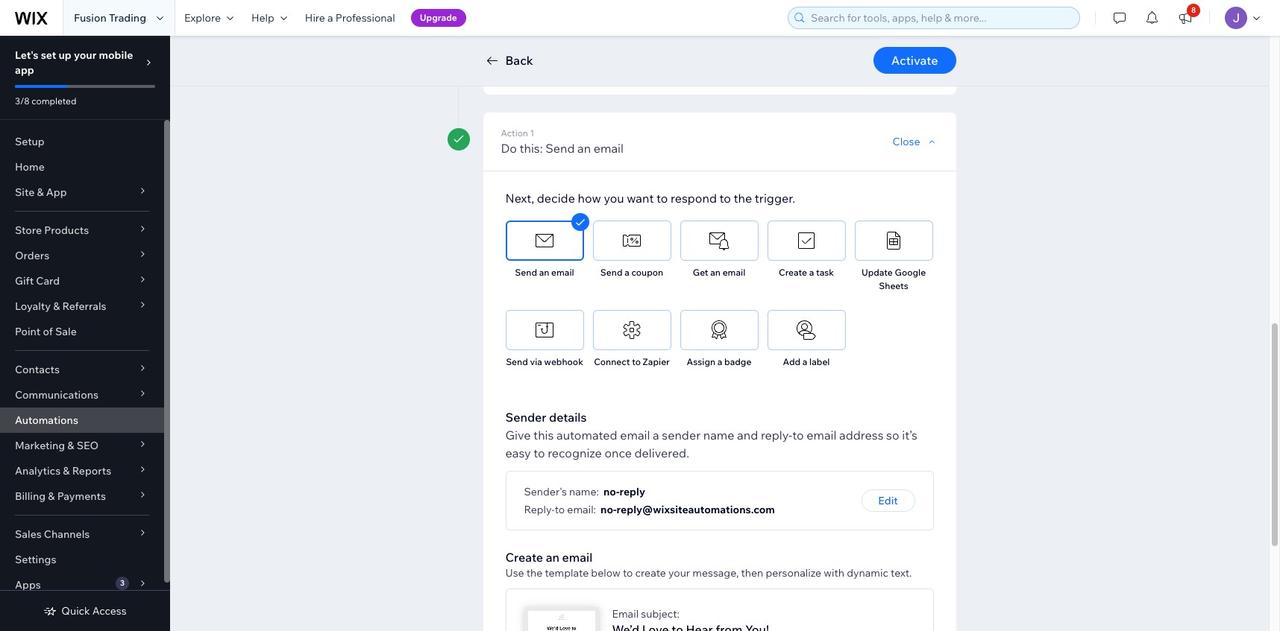 Task type: locate. For each thing, give the bounding box(es) containing it.
0 vertical spatial create
[[779, 267, 807, 278]]

& inside dropdown button
[[37, 186, 44, 199]]

to right below on the left of page
[[623, 567, 633, 580]]

quick
[[61, 605, 90, 619]]

& right loyalty on the top
[[53, 300, 60, 313]]

want
[[627, 191, 654, 206]]

to
[[657, 191, 668, 206], [720, 191, 731, 206], [632, 357, 641, 368], [793, 428, 804, 443], [534, 446, 545, 461], [555, 504, 565, 517], [623, 567, 633, 580]]

& left reports
[[63, 465, 70, 478]]

details
[[549, 410, 587, 425]]

email up template
[[562, 551, 593, 566]]

0 vertical spatial your
[[74, 48, 96, 62]]

category image for email
[[708, 230, 730, 252]]

sender details give this automated email a sender name and reply-to email address so it's easy to recognize once delivered.
[[505, 410, 918, 461]]

1 vertical spatial create
[[505, 551, 543, 566]]

help button
[[242, 0, 296, 36]]

3
[[120, 579, 125, 589]]

a left badge
[[718, 357, 723, 368]]

no- right email:
[[601, 504, 617, 517]]

next,
[[505, 191, 534, 206]]

send
[[546, 141, 575, 156], [515, 267, 537, 278], [600, 267, 623, 278], [506, 357, 528, 368]]

category image for badge
[[708, 319, 730, 342]]

you
[[604, 191, 624, 206]]

your right up
[[74, 48, 96, 62]]

add a label
[[783, 357, 830, 368]]

a for coupon
[[625, 267, 630, 278]]

category image up get an email
[[708, 230, 730, 252]]

0 horizontal spatial your
[[74, 48, 96, 62]]

3/8
[[15, 96, 30, 107]]

no- right name:
[[604, 486, 620, 499]]

loyalty & referrals button
[[0, 294, 164, 319]]

hire
[[305, 11, 325, 25]]

category image up send via webhook on the bottom of page
[[533, 319, 556, 342]]

sidebar element
[[0, 36, 170, 632]]

send down next,
[[515, 267, 537, 278]]

your inside let's set up your mobile app
[[74, 48, 96, 62]]

email up once
[[620, 428, 650, 443]]

1 horizontal spatial the
[[734, 191, 752, 206]]

& right the billing
[[48, 490, 55, 504]]

the left trigger.
[[734, 191, 752, 206]]

0 horizontal spatial the
[[527, 567, 543, 580]]

category image up create a task
[[795, 230, 818, 252]]

billing & payments button
[[0, 484, 164, 510]]

assign
[[687, 357, 716, 368]]

sales
[[15, 528, 42, 542]]

the inside create an email use the template below to create your message, then personalize with dynamic text.
[[527, 567, 543, 580]]

to inside sender's name: no-reply reply-to email: no-reply@wixsiteautomations.com
[[555, 504, 565, 517]]

upgrade button
[[411, 9, 466, 27]]

add
[[783, 357, 801, 368]]

category image up 'send a coupon'
[[621, 230, 643, 252]]

store
[[15, 224, 42, 237]]

& for analytics
[[63, 465, 70, 478]]

the right use
[[527, 567, 543, 580]]

1 horizontal spatial your
[[668, 567, 690, 580]]

payments
[[57, 490, 106, 504]]

create left task
[[779, 267, 807, 278]]

point
[[15, 325, 41, 339]]

back button
[[483, 51, 533, 69]]

& for loyalty
[[53, 300, 60, 313]]

trading
[[109, 11, 146, 25]]

& left 'seo'
[[67, 439, 74, 453]]

of
[[43, 325, 53, 339]]

category image for a
[[795, 319, 818, 342]]

activate
[[892, 53, 938, 68]]

& for site
[[37, 186, 44, 199]]

automated
[[557, 428, 618, 443]]

email up you
[[594, 141, 624, 156]]

& right site
[[37, 186, 44, 199]]

send right 'this:'
[[546, 141, 575, 156]]

0 horizontal spatial category image
[[533, 230, 556, 252]]

below
[[591, 567, 621, 580]]

a left coupon
[[625, 267, 630, 278]]

a right the 'hire'
[[328, 11, 333, 25]]

sender
[[662, 428, 701, 443]]

products
[[44, 224, 89, 237]]

1 vertical spatial category image
[[795, 319, 818, 342]]

your right create
[[668, 567, 690, 580]]

billing
[[15, 490, 46, 504]]

back
[[505, 53, 533, 68]]

marketing & seo button
[[0, 433, 164, 459]]

category image for webhook
[[533, 319, 556, 342]]

contacts
[[15, 363, 60, 377]]

category image up the assign a badge
[[708, 319, 730, 342]]

8 button
[[1169, 0, 1202, 36]]

1 vertical spatial your
[[668, 567, 690, 580]]

reply@wixsiteautomations.com
[[617, 504, 775, 517]]

site
[[15, 186, 35, 199]]

use
[[505, 567, 524, 580]]

billing & payments
[[15, 490, 106, 504]]

email
[[612, 608, 639, 622]]

assign a badge
[[687, 357, 752, 368]]

category image up update
[[883, 230, 905, 252]]

1 horizontal spatial create
[[779, 267, 807, 278]]

setup link
[[0, 129, 164, 154]]

to left email:
[[555, 504, 565, 517]]

settings link
[[0, 548, 164, 573]]

0 vertical spatial category image
[[533, 230, 556, 252]]

a inside 'hire a professional' link
[[328, 11, 333, 25]]

app
[[46, 186, 67, 199]]

your
[[74, 48, 96, 62], [668, 567, 690, 580]]

an inside create an email use the template below to create your message, then personalize with dynamic text.
[[546, 551, 560, 566]]

hire a professional
[[305, 11, 395, 25]]

send left coupon
[[600, 267, 623, 278]]

a right add
[[803, 357, 808, 368]]

send left via in the bottom of the page
[[506, 357, 528, 368]]

the
[[734, 191, 752, 206], [527, 567, 543, 580]]

a up 'delivered.'
[[653, 428, 659, 443]]

send via webhook
[[506, 357, 583, 368]]

referrals
[[62, 300, 106, 313]]

8
[[1192, 5, 1196, 15]]

email inside create an email use the template below to create your message, then personalize with dynamic text.
[[562, 551, 593, 566]]

1 vertical spatial the
[[527, 567, 543, 580]]

loyalty & referrals
[[15, 300, 106, 313]]

a
[[328, 11, 333, 25], [625, 267, 630, 278], [809, 267, 814, 278], [718, 357, 723, 368], [803, 357, 808, 368], [653, 428, 659, 443]]

category image up connect to zapier
[[621, 319, 643, 342]]

create inside create an email use the template below to create your message, then personalize with dynamic text.
[[505, 551, 543, 566]]

remove
[[523, 68, 563, 81]]

store products button
[[0, 218, 164, 243]]

category image for coupon
[[621, 230, 643, 252]]

text.
[[891, 567, 912, 580]]

message,
[[693, 567, 739, 580]]

email subject:
[[612, 608, 680, 622]]

0 horizontal spatial create
[[505, 551, 543, 566]]

category image
[[533, 230, 556, 252], [795, 319, 818, 342]]

recognize
[[548, 446, 602, 461]]

send an email
[[515, 267, 574, 278]]

store products
[[15, 224, 89, 237]]

gift card button
[[0, 269, 164, 294]]

preview image
[[524, 608, 599, 632]]

1 vertical spatial no-
[[601, 504, 617, 517]]

give
[[505, 428, 531, 443]]

a left task
[[809, 267, 814, 278]]

explore
[[184, 11, 221, 25]]

loyalty
[[15, 300, 51, 313]]

this
[[534, 428, 554, 443]]

template
[[545, 567, 589, 580]]

1
[[530, 128, 534, 139]]

category image
[[621, 230, 643, 252], [708, 230, 730, 252], [795, 230, 818, 252], [883, 230, 905, 252], [533, 319, 556, 342], [621, 319, 643, 342], [708, 319, 730, 342]]

create up use
[[505, 551, 543, 566]]

1 horizontal spatial category image
[[795, 319, 818, 342]]

& for billing
[[48, 490, 55, 504]]

email left the address
[[807, 428, 837, 443]]

category image up add a label
[[795, 319, 818, 342]]

no-
[[604, 486, 620, 499], [601, 504, 617, 517]]

communications
[[15, 389, 99, 402]]

category image up send an email at the top of the page
[[533, 230, 556, 252]]



Task type: vqa. For each thing, say whether or not it's contained in the screenshot.
Use
yes



Task type: describe. For each thing, give the bounding box(es) containing it.
zapier
[[643, 357, 670, 368]]

trigger.
[[755, 191, 795, 206]]

send a coupon
[[600, 267, 663, 278]]

create for an
[[505, 551, 543, 566]]

sender's name: no-reply reply-to email: no-reply@wixsiteautomations.com
[[524, 486, 775, 517]]

site & app button
[[0, 180, 164, 205]]

an for get
[[710, 267, 721, 278]]

professional
[[336, 11, 395, 25]]

so
[[886, 428, 900, 443]]

delay
[[566, 68, 593, 81]]

personalize
[[766, 567, 822, 580]]

a for task
[[809, 267, 814, 278]]

to right respond
[[720, 191, 731, 206]]

get an email
[[693, 267, 746, 278]]

to right want
[[657, 191, 668, 206]]

0 vertical spatial the
[[734, 191, 752, 206]]

up
[[59, 48, 72, 62]]

reply-
[[524, 504, 555, 517]]

google
[[895, 267, 926, 278]]

site & app
[[15, 186, 67, 199]]

name
[[703, 428, 735, 443]]

coupon
[[632, 267, 663, 278]]

webhook
[[544, 357, 583, 368]]

sender
[[505, 410, 547, 425]]

once
[[605, 446, 632, 461]]

decide
[[537, 191, 575, 206]]

activate button
[[874, 47, 956, 74]]

name:
[[569, 486, 599, 499]]

0 vertical spatial no-
[[604, 486, 620, 499]]

get
[[693, 267, 708, 278]]

with
[[824, 567, 845, 580]]

email right the get
[[723, 267, 746, 278]]

seo
[[77, 439, 99, 453]]

edit button
[[861, 490, 915, 513]]

sales channels button
[[0, 522, 164, 548]]

a for professional
[[328, 11, 333, 25]]

mobile
[[99, 48, 133, 62]]

point of sale link
[[0, 319, 164, 345]]

easy
[[505, 446, 531, 461]]

to down this at the left
[[534, 446, 545, 461]]

communications button
[[0, 383, 164, 408]]

Search for tools, apps, help & more... field
[[807, 7, 1075, 28]]

a inside sender details give this automated email a sender name and reply-to email address so it's easy to recognize once delivered.
[[653, 428, 659, 443]]

& for marketing
[[67, 439, 74, 453]]

fusion trading
[[74, 11, 146, 25]]

gift
[[15, 275, 34, 288]]

category image for an
[[533, 230, 556, 252]]

card
[[36, 275, 60, 288]]

quick access
[[61, 605, 127, 619]]

contacts button
[[0, 357, 164, 383]]

sales channels
[[15, 528, 90, 542]]

to left zapier in the bottom right of the page
[[632, 357, 641, 368]]

action
[[501, 128, 528, 139]]

label
[[810, 357, 830, 368]]

it's
[[902, 428, 918, 443]]

send for send a coupon
[[600, 267, 623, 278]]

home link
[[0, 154, 164, 180]]

automations
[[15, 414, 78, 428]]

create an email use the template below to create your message, then personalize with dynamic text.
[[505, 551, 912, 580]]

respond
[[671, 191, 717, 206]]

an inside action 1 do this: send an email
[[578, 141, 591, 156]]

3/8 completed
[[15, 96, 76, 107]]

fusion
[[74, 11, 107, 25]]

to inside create an email use the template below to create your message, then personalize with dynamic text.
[[623, 567, 633, 580]]

send inside action 1 do this: send an email
[[546, 141, 575, 156]]

gift card
[[15, 275, 60, 288]]

reply
[[620, 486, 645, 499]]

email:
[[567, 504, 596, 517]]

address
[[839, 428, 884, 443]]

automations link
[[0, 408, 164, 433]]

completed
[[32, 96, 76, 107]]

delivered.
[[635, 446, 689, 461]]

create for a
[[779, 267, 807, 278]]

edit
[[878, 495, 898, 508]]

close
[[893, 135, 920, 148]]

send for send via webhook
[[506, 357, 528, 368]]

your inside create an email use the template below to create your message, then personalize with dynamic text.
[[668, 567, 690, 580]]

next, decide how you want to respond to the trigger.
[[505, 191, 795, 206]]

set
[[41, 48, 56, 62]]

category image for sheets
[[883, 230, 905, 252]]

email left 'send a coupon'
[[551, 267, 574, 278]]

let's set up your mobile app
[[15, 48, 133, 77]]

access
[[92, 605, 127, 619]]

reports
[[72, 465, 111, 478]]

create
[[635, 567, 666, 580]]

quick access button
[[44, 605, 127, 619]]

remove delay button
[[505, 68, 593, 81]]

sender's
[[524, 486, 567, 499]]

action 1 do this: send an email
[[501, 128, 624, 156]]

an for send
[[539, 267, 549, 278]]

marketing & seo
[[15, 439, 99, 453]]

and
[[737, 428, 758, 443]]

hire a professional link
[[296, 0, 404, 36]]

to right and
[[793, 428, 804, 443]]

apps
[[15, 579, 41, 592]]

a for badge
[[718, 357, 723, 368]]

via
[[530, 357, 542, 368]]

then
[[741, 567, 764, 580]]

connect
[[594, 357, 630, 368]]

a for label
[[803, 357, 808, 368]]

marketing
[[15, 439, 65, 453]]

an for create
[[546, 551, 560, 566]]

category image for task
[[795, 230, 818, 252]]

category image for zapier
[[621, 319, 643, 342]]

email inside action 1 do this: send an email
[[594, 141, 624, 156]]

send for send an email
[[515, 267, 537, 278]]



